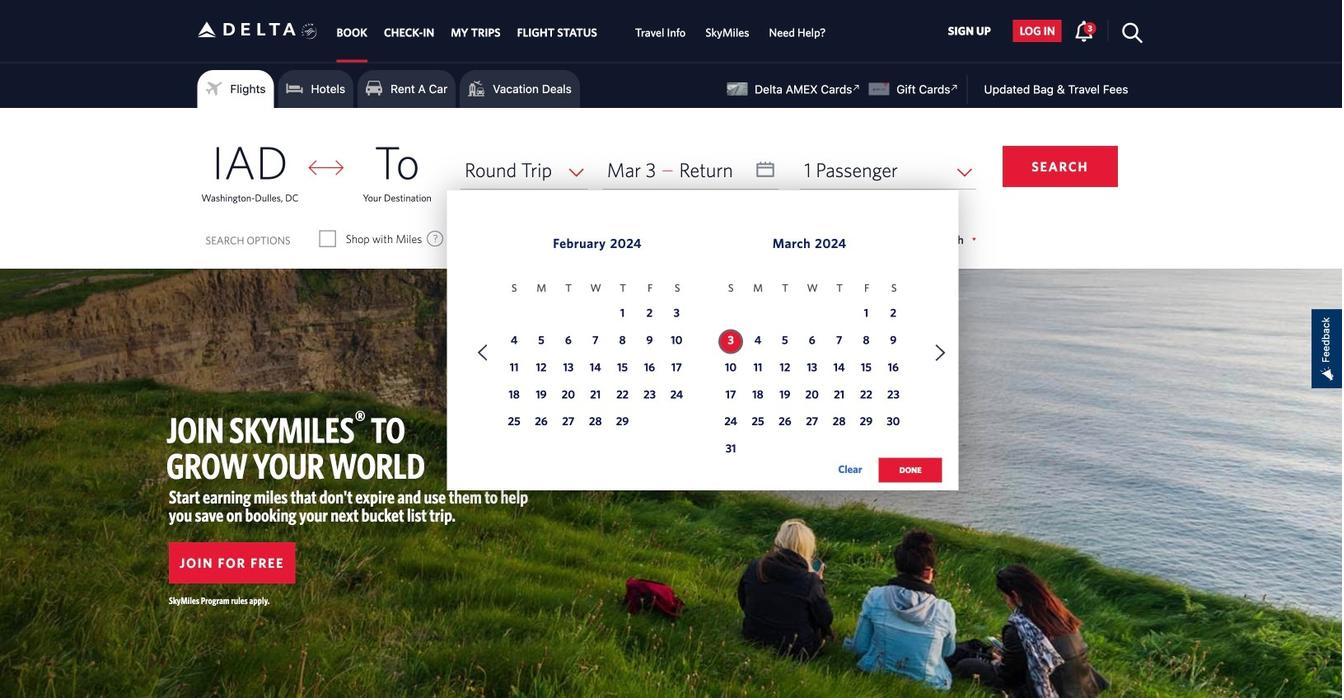 Task type: vqa. For each thing, say whether or not it's contained in the screenshot.
the leftmost This link opens another site in a new window that may not follow the same accessibility policies as Delta Air Lines. ICON
yes



Task type: describe. For each thing, give the bounding box(es) containing it.
skyteam image
[[302, 6, 317, 57]]



Task type: locate. For each thing, give the bounding box(es) containing it.
1 this link opens another site in a new window that may not follow the same accessibility policies as delta air lines. image from the left
[[849, 80, 865, 96]]

1 horizontal spatial this link opens another site in a new window that may not follow the same accessibility policies as delta air lines. image
[[947, 80, 963, 96]]

None checkbox
[[615, 231, 630, 247]]

0 horizontal spatial this link opens another site in a new window that may not follow the same accessibility policies as delta air lines. image
[[849, 80, 865, 96]]

2 this link opens another site in a new window that may not follow the same accessibility policies as delta air lines. image from the left
[[947, 80, 963, 96]]

this link opens another site in a new window that may not follow the same accessibility policies as delta air lines. image
[[849, 80, 865, 96], [947, 80, 963, 96]]

tab panel
[[0, 108, 1343, 500]]

None checkbox
[[320, 231, 335, 247]]

calendar expanded, use arrow keys to select date application
[[447, 190, 959, 500]]

delta air lines image
[[197, 4, 296, 55]]

None text field
[[603, 151, 779, 189]]

None field
[[461, 151, 588, 189], [801, 151, 977, 189], [461, 151, 588, 189], [801, 151, 977, 189]]

tab list
[[328, 0, 836, 62]]



